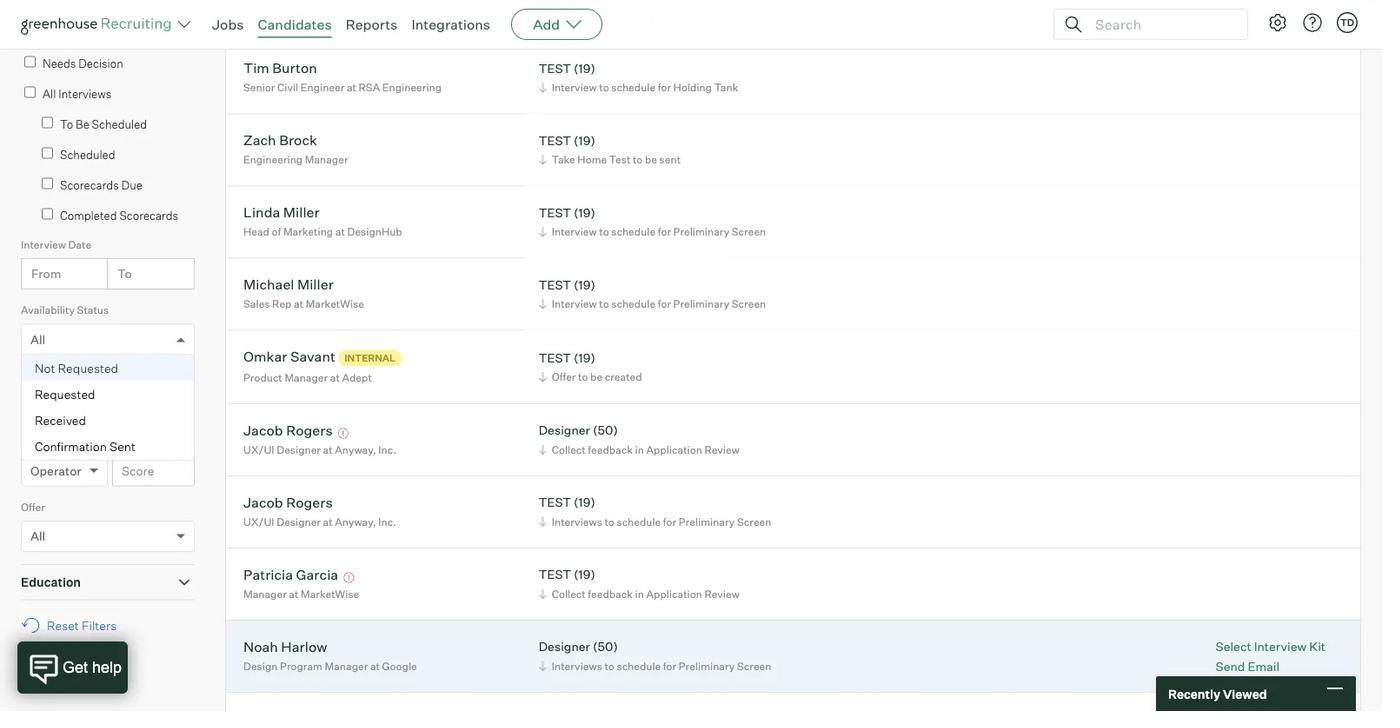 Task type: describe. For each thing, give the bounding box(es) containing it.
be
[[76, 117, 89, 131]]

for inside designer (50) interviews to schedule for preliminary screen
[[663, 660, 677, 673]]

interviews to schedule for preliminary screen link for rogers
[[536, 514, 776, 530]]

1 inc. from the top
[[379, 443, 397, 456]]

rsa inside tim burton senior civil engineer at rsa engineering
[[359, 81, 380, 94]]

1 horizontal spatial scorecards
[[120, 208, 178, 222]]

test score
[[21, 435, 73, 448]]

1 civil from the top
[[277, 9, 299, 22]]

anyway, inside jacob rogers ux/ui designer at anyway, inc.
[[335, 515, 376, 528]]

zach brock link
[[244, 131, 317, 151]]

at down jacob rogers
[[323, 443, 333, 456]]

tim burton link
[[244, 59, 317, 79]]

All Interviews checkbox
[[24, 87, 36, 98]]

interview inside select interview kit send email
[[1255, 639, 1307, 654]]

test up the received
[[21, 369, 42, 382]]

(19) inside 'test (19) collect feedback in application review'
[[574, 567, 596, 582]]

noah harlow link
[[244, 638, 327, 658]]

1 collect feedback in application review link from the top
[[536, 7, 744, 24]]

patricia garcia
[[244, 566, 338, 583]]

email
[[1248, 659, 1280, 675]]

due
[[121, 178, 142, 192]]

designer (50) interviews to schedule for preliminary screen
[[539, 639, 772, 673]]

preliminary inside designer (50) interviews to schedule for preliminary screen
[[679, 660, 735, 673]]

tasks
[[71, 29, 106, 44]]

for for tim burton
[[658, 81, 671, 94]]

completed scorecards
[[60, 208, 178, 222]]

select interview kit link
[[1216, 638, 1326, 655]]

interview for michael miller
[[552, 298, 597, 311]]

1 collect from the top
[[552, 9, 586, 22]]

rogers for jacob rogers
[[286, 422, 333, 439]]

not
[[35, 361, 55, 376]]

availability status
[[21, 304, 109, 317]]

0 vertical spatial engineering
[[383, 9, 442, 22]]

marketing
[[283, 225, 333, 238]]

not requested option
[[22, 355, 194, 382]]

confirmation sent option
[[22, 434, 194, 460]]

to for senior civil engineer at rsa engineering
[[599, 81, 609, 94]]

requested inside 'option'
[[35, 387, 95, 402]]

To Be Scheduled checkbox
[[42, 117, 53, 128]]

1 vertical spatial test status
[[30, 398, 95, 413]]

(19) for jacob rogers
[[574, 495, 596, 510]]

test inside test (19) take home test to be sent
[[610, 153, 631, 166]]

manager down patricia
[[244, 588, 287, 601]]

jobs link
[[212, 16, 244, 33]]

schedule for linda miller
[[612, 225, 656, 238]]

1 engineer from the top
[[301, 9, 345, 22]]

designer inside designer (50) collect feedback in application review
[[539, 423, 590, 438]]

2 jacob rogers link from the top
[[244, 494, 333, 514]]

product manager at adept
[[244, 371, 372, 384]]

offer to be created link
[[536, 369, 647, 385]]

jacob for jacob rogers ux/ui designer at anyway, inc.
[[244, 494, 283, 511]]

at inside linda miller head of marketing at designhub
[[336, 225, 345, 238]]

date
[[68, 238, 92, 251]]

to be scheduled
[[60, 117, 147, 131]]

requested inside option
[[58, 361, 118, 376]]

Score number field
[[112, 455, 195, 487]]

interview for tim burton
[[552, 81, 597, 94]]

senior civil engineer at rsa engineering
[[244, 9, 442, 22]]

select
[[1216, 639, 1252, 654]]

take home test to be sent link
[[536, 151, 685, 168]]

test status element
[[21, 368, 195, 433]]

to for product manager at adept
[[578, 370, 588, 383]]

schedule for michael miller
[[612, 298, 656, 311]]

created
[[605, 370, 642, 383]]

interview up from
[[21, 238, 66, 251]]

collect feedback in application review link for patricia garcia
[[536, 586, 744, 602]]

sent
[[660, 153, 681, 166]]

tank
[[715, 81, 739, 94]]

interview to schedule for preliminary screen link for michael miller
[[536, 296, 771, 312]]

Scorecards Due checkbox
[[42, 178, 53, 189]]

Completed Scorecards checkbox
[[42, 208, 53, 220]]

1 jacob rogers link from the top
[[244, 422, 333, 442]]

test for michael miller
[[539, 277, 571, 292]]

test (19) interviews to schedule for preliminary screen
[[539, 495, 772, 528]]

interviews to schedule for preliminary screen link for harlow
[[536, 658, 776, 675]]

tim
[[244, 59, 269, 77]]

linda miller head of marketing at designhub
[[244, 204, 402, 238]]

engineering inside tim burton senior civil engineer at rsa engineering
[[383, 81, 442, 94]]

recently viewed
[[1169, 686, 1268, 702]]

screen for jacob rogers
[[737, 515, 772, 528]]

test (19) collect feedback in application review
[[539, 567, 740, 601]]

select interview kit send email
[[1216, 639, 1326, 675]]

be inside test (19) offer to be created
[[591, 370, 603, 383]]

1 vertical spatial scheduled
[[60, 148, 115, 162]]

manager inside noah harlow design program manager at google
[[325, 660, 368, 673]]

candidates
[[258, 16, 332, 33]]

burton
[[273, 59, 317, 77]]

send email link
[[1216, 659, 1326, 675]]

completed
[[60, 208, 117, 222]]

at left adept
[[330, 371, 340, 384]]

decision
[[78, 56, 123, 70]]

schedule for jacob rogers
[[617, 515, 661, 528]]

take
[[552, 153, 576, 166]]

test (19) take home test to be sent
[[539, 133, 681, 166]]

at down patricia garcia link
[[289, 588, 299, 601]]

omkar savant link
[[244, 348, 336, 368]]

adept
[[342, 371, 372, 384]]

interview for linda miller
[[552, 225, 597, 238]]

test for linda miller
[[539, 205, 571, 220]]

schedule inside designer (50) interviews to schedule for preliminary screen
[[617, 660, 661, 673]]

confirmation
[[35, 439, 107, 454]]

2 vertical spatial status
[[58, 398, 95, 413]]

1 application from the top
[[647, 9, 703, 22]]

collect for jacob rogers
[[552, 443, 586, 456]]

integrations link
[[412, 16, 491, 33]]

linda
[[244, 204, 280, 221]]

at inside noah harlow design program manager at google
[[370, 660, 380, 673]]

patricia garcia link
[[244, 566, 338, 586]]

zach brock engineering manager
[[244, 131, 348, 166]]

collect feedback in application review link for jacob rogers
[[536, 442, 744, 458]]

add button
[[512, 9, 603, 40]]

internal
[[345, 352, 396, 364]]

head
[[244, 225, 270, 238]]

for for michael miller
[[658, 298, 671, 311]]

scorecards due
[[60, 178, 142, 192]]

1 vertical spatial marketwise
[[301, 588, 359, 601]]

confirmation sent
[[35, 439, 136, 454]]

review for patricia garcia
[[705, 588, 740, 601]]

integrations
[[412, 16, 491, 33]]

test left score
[[21, 435, 42, 448]]

preliminary for michael miller
[[674, 298, 730, 311]]

jacob rogers
[[244, 422, 333, 439]]

michael miller sales rep at marketwise
[[244, 276, 364, 311]]

not requested
[[35, 361, 118, 376]]

savant
[[290, 348, 336, 365]]

brock
[[279, 131, 317, 149]]

1 anyway, from the top
[[335, 443, 376, 456]]

education
[[21, 575, 81, 590]]

miller for linda miller
[[283, 204, 320, 221]]

all inside availability status element
[[30, 332, 45, 347]]

harlow
[[281, 638, 327, 655]]

collect feedback in application review
[[552, 9, 740, 22]]

in for jacob rogers
[[635, 443, 644, 456]]

operator
[[30, 463, 82, 479]]

preliminary for linda miller
[[674, 225, 730, 238]]

design
[[244, 660, 278, 673]]

0 horizontal spatial offer
[[21, 501, 45, 514]]

td button
[[1338, 12, 1359, 33]]

patricia garcia has been in application review for more than 5 days image
[[341, 573, 357, 583]]

home
[[578, 153, 607, 166]]

at inside michael miller sales rep at marketwise
[[294, 298, 304, 311]]

for for linda miller
[[658, 225, 671, 238]]

test for tim burton
[[539, 61, 571, 76]]

interviews for designer
[[552, 660, 603, 673]]

omkar savant
[[244, 348, 336, 365]]

from
[[31, 266, 61, 282]]

status for test status element
[[44, 369, 76, 382]]



Task type: locate. For each thing, give the bounding box(es) containing it.
preliminary inside test (19) interviews to schedule for preliminary screen
[[679, 515, 735, 528]]

at right rep at left
[[294, 298, 304, 311]]

pipeline tasks
[[21, 29, 106, 44]]

send
[[1216, 659, 1246, 675]]

feedback right add at the top left of the page
[[588, 9, 633, 22]]

be left created on the left bottom of the page
[[591, 370, 603, 383]]

collect inside 'test (19) collect feedback in application review'
[[552, 588, 586, 601]]

status down not requested
[[58, 398, 95, 413]]

0 vertical spatial senior
[[244, 9, 275, 22]]

1 test (19) interview to schedule for preliminary screen from the top
[[539, 205, 766, 238]]

2 vertical spatial engineering
[[244, 153, 303, 166]]

feedback inside 'test (19) collect feedback in application review'
[[588, 588, 633, 601]]

michael miller link
[[244, 276, 334, 296]]

test (19) interview to schedule for preliminary screen for linda miller
[[539, 205, 766, 238]]

1 vertical spatial in
[[635, 443, 644, 456]]

2 anyway, from the top
[[335, 515, 376, 528]]

review inside designer (50) collect feedback in application review
[[705, 443, 740, 456]]

jacob inside jacob rogers ux/ui designer at anyway, inc.
[[244, 494, 283, 511]]

noah
[[244, 638, 278, 655]]

civil inside tim burton senior civil engineer at rsa engineering
[[277, 81, 299, 94]]

1 vertical spatial miller
[[297, 276, 334, 293]]

to left be
[[60, 117, 73, 131]]

interview to schedule for preliminary screen link for linda miller
[[536, 224, 771, 240]]

0 horizontal spatial scorecards
[[60, 178, 119, 192]]

1 horizontal spatial be
[[645, 153, 658, 166]]

0 vertical spatial be
[[645, 153, 658, 166]]

to for head of marketing at designhub
[[599, 225, 609, 238]]

miller right michael
[[297, 276, 334, 293]]

0 vertical spatial interview to schedule for preliminary screen link
[[536, 224, 771, 240]]

0 vertical spatial marketwise
[[306, 298, 364, 311]]

screen for michael miller
[[732, 298, 766, 311]]

reset filters button
[[21, 609, 125, 642]]

reports
[[346, 16, 398, 33]]

1 test from the top
[[539, 61, 571, 76]]

offer
[[552, 370, 576, 383], [21, 501, 45, 514]]

rogers down ux/ui designer at anyway, inc.
[[286, 494, 333, 511]]

2 in from the top
[[635, 443, 644, 456]]

1 vertical spatial (50)
[[593, 639, 618, 655]]

to down completed scorecards in the left top of the page
[[117, 266, 132, 282]]

jacob rogers link up ux/ui designer at anyway, inc.
[[244, 422, 333, 442]]

0 vertical spatial civil
[[277, 9, 299, 22]]

scheduled right be
[[92, 117, 147, 131]]

interviews to schedule for preliminary screen link down 'test (19) collect feedback in application review'
[[536, 658, 776, 675]]

screen inside test (19) interviews to schedule for preliminary screen
[[737, 515, 772, 528]]

0 vertical spatial status
[[77, 304, 109, 317]]

interviews to schedule for preliminary screen link
[[536, 514, 776, 530], [536, 658, 776, 675]]

senior up tim
[[244, 9, 275, 22]]

None field
[[22, 325, 39, 355]]

inc. inside jacob rogers ux/ui designer at anyway, inc.
[[379, 515, 397, 528]]

manager down savant
[[285, 371, 328, 384]]

test inside 'test (19) collect feedback in application review'
[[539, 567, 571, 582]]

rsa
[[359, 9, 380, 22], [359, 81, 380, 94]]

feedback down created on the left bottom of the page
[[588, 443, 633, 456]]

0 vertical spatial interviews
[[59, 87, 112, 101]]

for for jacob rogers
[[663, 515, 677, 528]]

0 vertical spatial miller
[[283, 204, 320, 221]]

1 in from the top
[[635, 9, 644, 22]]

test status up the received
[[21, 369, 76, 382]]

6 test from the top
[[539, 495, 571, 510]]

needs decision
[[43, 56, 123, 70]]

all up not
[[30, 332, 45, 347]]

noah harlow design program manager at google
[[244, 638, 417, 673]]

(50) down 'test (19) collect feedback in application review'
[[593, 639, 618, 655]]

engineer left reports
[[301, 9, 345, 22]]

interviews
[[59, 87, 112, 101], [552, 515, 603, 528], [552, 660, 603, 673]]

recently
[[1169, 686, 1221, 702]]

schedule for tim burton
[[612, 81, 656, 94]]

all inside offer element
[[30, 529, 45, 544]]

at right marketing
[[336, 225, 345, 238]]

to for to
[[117, 266, 132, 282]]

program
[[280, 660, 323, 673]]

0 vertical spatial jacob rogers link
[[244, 422, 333, 442]]

2 (19) from the top
[[574, 133, 596, 148]]

to for sales rep at marketwise
[[599, 298, 609, 311]]

at right the candidates at the left of the page
[[347, 9, 357, 22]]

tim burton senior civil engineer at rsa engineering
[[244, 59, 442, 94]]

in up test (19) interview to schedule for holding tank
[[635, 9, 644, 22]]

0 vertical spatial collect
[[552, 9, 586, 22]]

preliminary
[[674, 225, 730, 238], [674, 298, 730, 311], [679, 515, 735, 528], [679, 660, 735, 673]]

(19) inside test (19) interviews to schedule for preliminary screen
[[574, 495, 596, 510]]

civil
[[277, 9, 299, 22], [277, 81, 299, 94]]

at inside tim burton senior civil engineer at rsa engineering
[[347, 81, 357, 94]]

zach
[[244, 131, 276, 149]]

rogers
[[286, 422, 333, 439], [286, 494, 333, 511]]

1 rsa from the top
[[359, 9, 380, 22]]

scheduled down be
[[60, 148, 115, 162]]

2 vertical spatial in
[[635, 588, 644, 601]]

jacob rogers has been in application review for more than 5 days image
[[336, 428, 352, 439]]

offer inside test (19) offer to be created
[[552, 370, 576, 383]]

linda miller link
[[244, 204, 320, 224]]

offer element
[[21, 499, 195, 565]]

test inside test (19) interviews to schedule for preliminary screen
[[539, 495, 571, 510]]

test for jacob rogers
[[539, 495, 571, 510]]

to inside test (19) offer to be created
[[578, 370, 588, 383]]

at inside jacob rogers ux/ui designer at anyway, inc.
[[323, 515, 333, 528]]

manager right program
[[325, 660, 368, 673]]

collect feedback in application review link up test (19) interviews to schedule for preliminary screen
[[536, 442, 744, 458]]

reset
[[47, 618, 79, 633]]

0 horizontal spatial to
[[60, 117, 73, 131]]

interviews inside designer (50) interviews to schedule for preliminary screen
[[552, 660, 603, 673]]

status right availability
[[77, 304, 109, 317]]

rogers for jacob rogers ux/ui designer at anyway, inc.
[[286, 494, 333, 511]]

0 vertical spatial scheduled
[[92, 117, 147, 131]]

3 collect from the top
[[552, 588, 586, 601]]

3 in from the top
[[635, 588, 644, 601]]

rsa down reports 'link'
[[359, 81, 380, 94]]

test
[[610, 153, 631, 166], [21, 369, 42, 382], [30, 398, 55, 413], [21, 435, 42, 448]]

holding
[[674, 81, 712, 94]]

requested option
[[22, 382, 194, 408]]

requested up the received
[[35, 387, 95, 402]]

application inside designer (50) collect feedback in application review
[[647, 443, 703, 456]]

1 vertical spatial application
[[647, 443, 703, 456]]

jobs
[[212, 16, 244, 33]]

marketwise inside michael miller sales rep at marketwise
[[306, 298, 364, 311]]

status
[[77, 304, 109, 317], [44, 369, 76, 382], [58, 398, 95, 413]]

feedback inside designer (50) collect feedback in application review
[[588, 443, 633, 456]]

manager
[[305, 153, 348, 166], [285, 371, 328, 384], [244, 588, 287, 601], [325, 660, 368, 673]]

product
[[244, 371, 282, 384]]

(19) for linda miller
[[574, 205, 596, 220]]

collect for patricia garcia
[[552, 588, 586, 601]]

2 civil from the top
[[277, 81, 299, 94]]

0 vertical spatial engineer
[[301, 9, 345, 22]]

interviews for test
[[552, 515, 603, 528]]

(19) inside test (19) take home test to be sent
[[574, 133, 596, 148]]

schedule inside test (19) interviews to schedule for preliminary screen
[[617, 515, 661, 528]]

engineering inside zach brock engineering manager
[[244, 153, 303, 166]]

viewed
[[1224, 686, 1268, 702]]

interview down take
[[552, 225, 597, 238]]

manager at marketwise
[[244, 588, 359, 601]]

to inside test (19) interviews to schedule for preliminary screen
[[605, 515, 615, 528]]

feedback
[[588, 9, 633, 22], [588, 443, 633, 456], [588, 588, 633, 601]]

1 jacob from the top
[[244, 422, 283, 439]]

miller
[[283, 204, 320, 221], [297, 276, 334, 293]]

pipeline
[[21, 29, 69, 44]]

1 vertical spatial requested
[[35, 387, 95, 402]]

2 engineer from the top
[[301, 81, 345, 94]]

2 ux/ui from the top
[[244, 515, 275, 528]]

0 vertical spatial jacob
[[244, 422, 283, 439]]

test (19) offer to be created
[[539, 350, 642, 383]]

1 review from the top
[[705, 9, 740, 22]]

ux/ui down jacob rogers
[[244, 443, 275, 456]]

2 test (19) interview to schedule for preliminary screen from the top
[[539, 277, 766, 311]]

interview date
[[21, 238, 92, 251]]

jacob rogers link down ux/ui designer at anyway, inc.
[[244, 494, 333, 514]]

1 ux/ui from the top
[[244, 443, 275, 456]]

(19) for zach brock
[[574, 133, 596, 148]]

filters
[[82, 618, 117, 633]]

3 test from the top
[[539, 205, 571, 220]]

engineer down the "burton"
[[301, 81, 345, 94]]

0 vertical spatial review
[[705, 9, 740, 22]]

designer inside jacob rogers ux/ui designer at anyway, inc.
[[277, 515, 321, 528]]

1 interviews to schedule for preliminary screen link from the top
[[536, 514, 776, 530]]

test right "home"
[[610, 153, 631, 166]]

1 rogers from the top
[[286, 422, 333, 439]]

7 test from the top
[[539, 567, 571, 582]]

3 review from the top
[[705, 588, 740, 601]]

to inside designer (50) interviews to schedule for preliminary screen
[[605, 660, 615, 673]]

anyway, down jacob rogers has been in application review for more than 5 days icon
[[335, 443, 376, 456]]

senior inside tim burton senior civil engineer at rsa engineering
[[244, 81, 275, 94]]

be left sent
[[645, 153, 658, 166]]

feedback for patricia garcia
[[588, 588, 633, 601]]

miller inside michael miller sales rep at marketwise
[[297, 276, 334, 293]]

designer (50) collect feedback in application review
[[539, 423, 740, 456]]

(19) inside test (19) offer to be created
[[574, 350, 596, 365]]

offer down operator
[[21, 501, 45, 514]]

schedule down the "take home test to be sent" link
[[612, 225, 656, 238]]

4 (19) from the top
[[574, 277, 596, 292]]

all right all interviews checkbox
[[43, 87, 56, 101]]

(50) down offer to be created link
[[593, 423, 618, 438]]

rsa up tim burton senior civil engineer at rsa engineering
[[359, 9, 380, 22]]

application up test (19) interviews to schedule for preliminary screen
[[647, 443, 703, 456]]

1 vertical spatial review
[[705, 443, 740, 456]]

0 vertical spatial (50)
[[593, 423, 618, 438]]

test inside test (19) interview to schedule for holding tank
[[539, 61, 571, 76]]

1 vertical spatial scorecards
[[120, 208, 178, 222]]

collect feedback in application review link up test (19) interview to schedule for holding tank
[[536, 7, 744, 24]]

google
[[382, 660, 417, 673]]

in inside designer (50) collect feedback in application review
[[635, 443, 644, 456]]

civil down tim burton link
[[277, 81, 299, 94]]

1 vertical spatial rsa
[[359, 81, 380, 94]]

to inside test (19) interview to schedule for holding tank
[[599, 81, 609, 94]]

2 vertical spatial review
[[705, 588, 740, 601]]

1 vertical spatial to
[[117, 266, 132, 282]]

application up designer (50) interviews to schedule for preliminary screen
[[647, 588, 703, 601]]

designer inside designer (50) interviews to schedule for preliminary screen
[[539, 639, 590, 655]]

schedule inside test (19) interview to schedule for holding tank
[[612, 81, 656, 94]]

list box
[[22, 355, 194, 460]]

add
[[533, 16, 560, 33]]

3 feedback from the top
[[588, 588, 633, 601]]

scorecards up completed
[[60, 178, 119, 192]]

be inside test (19) take home test to be sent
[[645, 153, 658, 166]]

rogers up ux/ui designer at anyway, inc.
[[286, 422, 333, 439]]

offer left created on the left bottom of the page
[[552, 370, 576, 383]]

test status up score
[[30, 398, 95, 413]]

engineering
[[383, 9, 442, 22], [383, 81, 442, 94], [244, 153, 303, 166]]

0 vertical spatial application
[[647, 9, 703, 22]]

at left google
[[370, 660, 380, 673]]

2 vertical spatial all
[[30, 529, 45, 544]]

2 vertical spatial collect
[[552, 588, 586, 601]]

scorecards down due
[[120, 208, 178, 222]]

1 vertical spatial engineering
[[383, 81, 442, 94]]

1 vertical spatial anyway,
[[335, 515, 376, 528]]

test for zach brock
[[539, 133, 571, 148]]

reports link
[[346, 16, 398, 33]]

0 vertical spatial to
[[60, 117, 73, 131]]

collect feedback in application review link up designer (50) interviews to schedule for preliminary screen
[[536, 586, 744, 602]]

2 rogers from the top
[[286, 494, 333, 511]]

review inside 'test (19) collect feedback in application review'
[[705, 588, 740, 601]]

jacob inside 'link'
[[244, 422, 283, 439]]

jacob up patricia
[[244, 494, 283, 511]]

review for jacob rogers
[[705, 443, 740, 456]]

1 vertical spatial inc.
[[379, 515, 397, 528]]

sales
[[244, 298, 270, 311]]

to inside test (19) take home test to be sent
[[633, 153, 643, 166]]

0 vertical spatial requested
[[58, 361, 118, 376]]

1 vertical spatial offer
[[21, 501, 45, 514]]

2 review from the top
[[705, 443, 740, 456]]

availability status element
[[21, 302, 195, 461]]

1 vertical spatial interview to schedule for preliminary screen link
[[536, 296, 771, 312]]

interview to schedule for preliminary screen link down sent
[[536, 224, 771, 240]]

garcia
[[296, 566, 338, 583]]

miller up marketing
[[283, 204, 320, 221]]

0 vertical spatial rogers
[[286, 422, 333, 439]]

reset filters
[[47, 618, 117, 633]]

test inside test (19) offer to be created
[[539, 350, 571, 365]]

jacob rogers link
[[244, 422, 333, 442], [244, 494, 333, 514]]

3 application from the top
[[647, 588, 703, 601]]

1 feedback from the top
[[588, 9, 633, 22]]

0 vertical spatial test (19) interview to schedule for preliminary screen
[[539, 205, 766, 238]]

screen for linda miller
[[732, 225, 766, 238]]

rogers inside jacob rogers ux/ui designer at anyway, inc.
[[286, 494, 333, 511]]

2 collect feedback in application review link from the top
[[536, 442, 744, 458]]

2 rsa from the top
[[359, 81, 380, 94]]

1 vertical spatial rogers
[[286, 494, 333, 511]]

2 application from the top
[[647, 443, 703, 456]]

Needs Decision checkbox
[[24, 56, 36, 68]]

0 vertical spatial interviews to schedule for preliminary screen link
[[536, 514, 776, 530]]

collect
[[552, 9, 586, 22], [552, 443, 586, 456], [552, 588, 586, 601]]

interview inside test (19) interview to schedule for holding tank
[[552, 81, 597, 94]]

2 vertical spatial feedback
[[588, 588, 633, 601]]

application for jacob rogers
[[647, 443, 703, 456]]

application inside 'test (19) collect feedback in application review'
[[647, 588, 703, 601]]

1 vertical spatial test (19) interview to schedule for preliminary screen
[[539, 277, 766, 311]]

list box inside availability status element
[[22, 355, 194, 460]]

civil up the "burton"
[[277, 9, 299, 22]]

marketwise
[[306, 298, 364, 311], [301, 588, 359, 601]]

manager inside zach brock engineering manager
[[305, 153, 348, 166]]

2 senior from the top
[[244, 81, 275, 94]]

td button
[[1334, 9, 1362, 37]]

2 jacob from the top
[[244, 494, 283, 511]]

1 vertical spatial feedback
[[588, 443, 633, 456]]

0 vertical spatial in
[[635, 9, 644, 22]]

0 vertical spatial all
[[43, 87, 56, 101]]

of
[[272, 225, 281, 238]]

schedule down 'test (19) collect feedback in application review'
[[617, 660, 661, 673]]

1 horizontal spatial to
[[117, 266, 132, 282]]

all interviews
[[43, 87, 112, 101]]

interview to schedule for holding tank link
[[536, 79, 743, 96]]

2 vertical spatial collect feedback in application review link
[[536, 586, 744, 602]]

0 vertical spatial collect feedback in application review link
[[536, 7, 744, 24]]

jacob down product
[[244, 422, 283, 439]]

2 vertical spatial application
[[647, 588, 703, 601]]

0 vertical spatial scorecards
[[60, 178, 119, 192]]

Scheduled checkbox
[[42, 148, 53, 159]]

status for availability status element
[[77, 304, 109, 317]]

1 vertical spatial collect feedback in application review link
[[536, 442, 744, 458]]

engineer
[[301, 9, 345, 22], [301, 81, 345, 94]]

1 vertical spatial interviews to schedule for preliminary screen link
[[536, 658, 776, 675]]

1 vertical spatial jacob rogers link
[[244, 494, 333, 514]]

application up test (19) interview to schedule for holding tank
[[647, 9, 703, 22]]

jacob for jacob rogers
[[244, 422, 283, 439]]

be
[[645, 153, 658, 166], [591, 370, 603, 383]]

greenhouse recruiting image
[[21, 14, 177, 35]]

schedule up created on the left bottom of the page
[[612, 298, 656, 311]]

candidates link
[[258, 16, 332, 33]]

ux/ui inside jacob rogers ux/ui designer at anyway, inc.
[[244, 515, 275, 528]]

1 vertical spatial be
[[591, 370, 603, 383]]

1 vertical spatial all
[[30, 332, 45, 347]]

0 vertical spatial offer
[[552, 370, 576, 383]]

rep
[[272, 298, 292, 311]]

test inside test (19) take home test to be sent
[[539, 133, 571, 148]]

for inside test (19) interview to schedule for holding tank
[[658, 81, 671, 94]]

jacob rogers ux/ui designer at anyway, inc.
[[244, 494, 397, 528]]

application for patricia garcia
[[647, 588, 703, 601]]

michael
[[244, 276, 294, 293]]

interview to schedule for preliminary screen link up created on the left bottom of the page
[[536, 296, 771, 312]]

engineer inside tim burton senior civil engineer at rsa engineering
[[301, 81, 345, 94]]

1 vertical spatial ux/ui
[[244, 515, 275, 528]]

1 vertical spatial senior
[[244, 81, 275, 94]]

6 (19) from the top
[[574, 495, 596, 510]]

screen inside designer (50) interviews to schedule for preliminary screen
[[737, 660, 772, 673]]

miller inside linda miller head of marketing at designhub
[[283, 204, 320, 221]]

1 interview to schedule for preliminary screen link from the top
[[536, 224, 771, 240]]

0 vertical spatial test status
[[21, 369, 76, 382]]

1 vertical spatial engineer
[[301, 81, 345, 94]]

feedback for jacob rogers
[[588, 443, 633, 456]]

kit
[[1310, 639, 1326, 654]]

marketwise down garcia
[[301, 588, 359, 601]]

to for ux/ui designer at anyway, inc.
[[605, 515, 615, 528]]

2 vertical spatial interviews
[[552, 660, 603, 673]]

test (19) interview to schedule for preliminary screen for michael miller
[[539, 277, 766, 311]]

none field inside availability status element
[[22, 325, 39, 355]]

1 (50) from the top
[[593, 423, 618, 438]]

2 test from the top
[[539, 133, 571, 148]]

interview up test (19) offer to be created
[[552, 298, 597, 311]]

1 (19) from the top
[[574, 61, 596, 76]]

schedule left holding
[[612, 81, 656, 94]]

at down reports 'link'
[[347, 81, 357, 94]]

1 vertical spatial jacob
[[244, 494, 283, 511]]

3 collect feedback in application review link from the top
[[536, 586, 744, 602]]

0 vertical spatial rsa
[[359, 9, 380, 22]]

0 horizontal spatial be
[[591, 370, 603, 383]]

in inside 'test (19) collect feedback in application review'
[[635, 588, 644, 601]]

3 (19) from the top
[[574, 205, 596, 220]]

1 vertical spatial interviews
[[552, 515, 603, 528]]

1 vertical spatial collect
[[552, 443, 586, 456]]

(19) for michael miller
[[574, 277, 596, 292]]

manager down the brock at the top of page
[[305, 153, 348, 166]]

for inside test (19) interviews to schedule for preliminary screen
[[663, 515, 677, 528]]

at up garcia
[[323, 515, 333, 528]]

0 vertical spatial ux/ui
[[244, 443, 275, 456]]

(19) inside test (19) interview to schedule for holding tank
[[574, 61, 596, 76]]

2 inc. from the top
[[379, 515, 397, 528]]

list box containing not requested
[[22, 355, 194, 460]]

miller for michael miller
[[297, 276, 334, 293]]

2 collect from the top
[[552, 443, 586, 456]]

Search text field
[[1092, 12, 1232, 37]]

1 senior from the top
[[244, 9, 275, 22]]

in for patricia garcia
[[635, 588, 644, 601]]

rogers inside jacob rogers 'link'
[[286, 422, 333, 439]]

in up designer (50) interviews to schedule for preliminary screen
[[635, 588, 644, 601]]

7 (19) from the top
[[574, 567, 596, 582]]

collect feedback in application review link
[[536, 7, 744, 24], [536, 442, 744, 458], [536, 586, 744, 602]]

schedule up 'test (19) collect feedback in application review'
[[617, 515, 661, 528]]

4 test from the top
[[539, 277, 571, 292]]

configure image
[[1268, 12, 1289, 33]]

interview up send email link
[[1255, 639, 1307, 654]]

interviews inside test (19) interviews to schedule for preliminary screen
[[552, 515, 603, 528]]

0 vertical spatial anyway,
[[335, 443, 376, 456]]

interview down add popup button on the left top of the page
[[552, 81, 597, 94]]

review
[[705, 9, 740, 22], [705, 443, 740, 456], [705, 588, 740, 601]]

0 vertical spatial feedback
[[588, 9, 633, 22]]

1 vertical spatial civil
[[277, 81, 299, 94]]

needs
[[43, 56, 76, 70]]

in up test (19) interviews to schedule for preliminary screen
[[635, 443, 644, 456]]

senior
[[244, 9, 275, 22], [244, 81, 275, 94]]

score
[[44, 435, 73, 448]]

ux/ui designer at anyway, inc.
[[244, 443, 397, 456]]

(50) inside designer (50) interviews to schedule for preliminary screen
[[593, 639, 618, 655]]

all up "education"
[[30, 529, 45, 544]]

5 test from the top
[[539, 350, 571, 365]]

status up the received
[[44, 369, 76, 382]]

interviews to schedule for preliminary screen link up 'test (19) collect feedback in application review'
[[536, 514, 776, 530]]

requested up requested 'option'
[[58, 361, 118, 376]]

ux/ui up patricia
[[244, 515, 275, 528]]

test up test score
[[30, 398, 55, 413]]

interview to schedule for preliminary screen link
[[536, 224, 771, 240], [536, 296, 771, 312]]

collect inside designer (50) collect feedback in application review
[[552, 443, 586, 456]]

1 vertical spatial status
[[44, 369, 76, 382]]

anyway, up patricia garcia has been in application review for more than 5 days image
[[335, 515, 376, 528]]

(50) for designer (50) interviews to schedule for preliminary screen
[[593, 639, 618, 655]]

preliminary for jacob rogers
[[679, 515, 735, 528]]

2 (50) from the top
[[593, 639, 618, 655]]

(19) for tim burton
[[574, 61, 596, 76]]

1 horizontal spatial offer
[[552, 370, 576, 383]]

feedback up designer (50) interviews to schedule for preliminary screen
[[588, 588, 633, 601]]

2 interviews to schedule for preliminary screen link from the top
[[536, 658, 776, 675]]

(50) for designer (50) collect feedback in application review
[[593, 423, 618, 438]]

senior down tim
[[244, 81, 275, 94]]

to for to be scheduled
[[60, 117, 73, 131]]

marketwise down michael miller link in the top left of the page
[[306, 298, 364, 311]]

anyway,
[[335, 443, 376, 456], [335, 515, 376, 528]]

2 interview to schedule for preliminary screen link from the top
[[536, 296, 771, 312]]

received option
[[22, 408, 194, 434]]

0 vertical spatial inc.
[[379, 443, 397, 456]]

at
[[347, 9, 357, 22], [347, 81, 357, 94], [336, 225, 345, 238], [294, 298, 304, 311], [330, 371, 340, 384], [323, 443, 333, 456], [323, 515, 333, 528], [289, 588, 299, 601], [370, 660, 380, 673]]

to
[[599, 81, 609, 94], [633, 153, 643, 166], [599, 225, 609, 238], [599, 298, 609, 311], [578, 370, 588, 383], [605, 515, 615, 528], [605, 660, 615, 673]]

5 (19) from the top
[[574, 350, 596, 365]]

2 feedback from the top
[[588, 443, 633, 456]]

(50) inside designer (50) collect feedback in application review
[[593, 423, 618, 438]]



Task type: vqa. For each thing, say whether or not it's contained in the screenshot.
Collect in Designer (50) Collect feedback in Application Review
yes



